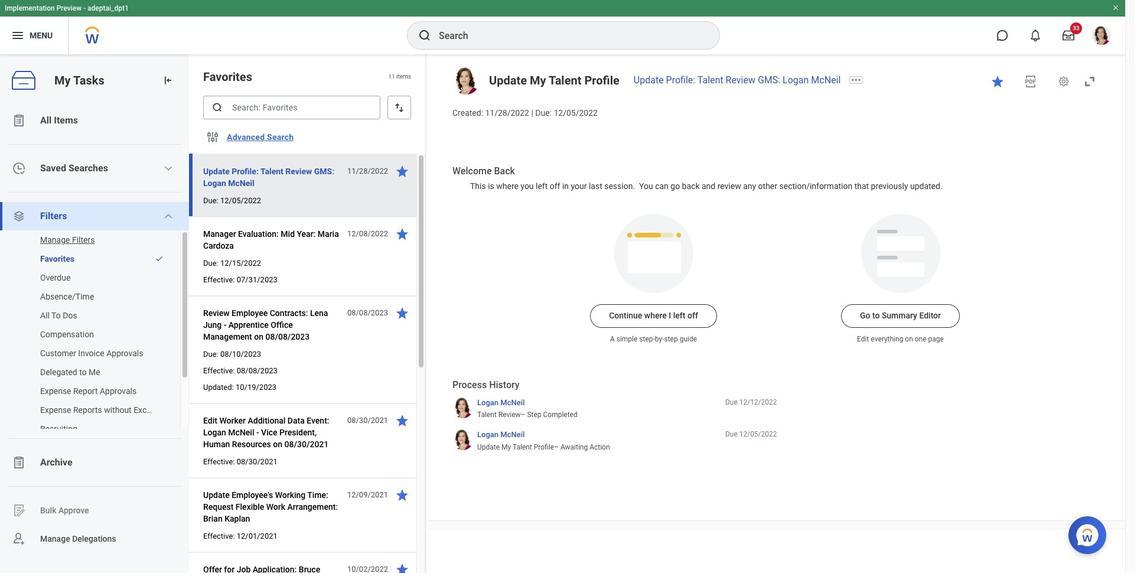 Task type: locate. For each thing, give the bounding box(es) containing it.
0 vertical spatial profile
[[585, 73, 620, 87]]

due: down cardoza
[[203, 259, 218, 268]]

on
[[254, 332, 264, 342], [905, 335, 913, 344], [273, 440, 282, 449]]

1 vertical spatial filters
[[72, 235, 95, 245]]

0 vertical spatial logan mcneil
[[477, 398, 525, 407]]

gear image
[[1058, 76, 1070, 87]]

due: for manager evaluation: mid year: maria cardoza
[[203, 259, 218, 268]]

1 vertical spatial profile
[[534, 443, 554, 451]]

updated:
[[203, 383, 234, 392]]

0 vertical spatial 11/28/2022
[[485, 108, 529, 118]]

logan mcneil button
[[477, 398, 525, 408], [477, 430, 525, 440]]

1 clipboard image from the top
[[12, 113, 26, 128]]

2 horizontal spatial my
[[530, 73, 546, 87]]

my for update my talent profile
[[530, 73, 546, 87]]

0 vertical spatial due
[[725, 398, 738, 406]]

0 horizontal spatial my
[[54, 73, 71, 87]]

4 effective: from the top
[[203, 532, 235, 541]]

- right preview
[[83, 4, 86, 12]]

implementation
[[5, 4, 55, 12]]

approvals right invoice
[[106, 349, 143, 358]]

absence/time
[[40, 292, 94, 301]]

can go
[[655, 181, 680, 191]]

1 logan mcneil button from the top
[[477, 398, 525, 408]]

effective: up "updated:"
[[203, 366, 235, 375]]

effective:
[[203, 275, 235, 284], [203, 366, 235, 375], [203, 457, 235, 466], [203, 532, 235, 541]]

review employee contracts: lena jung - apprentice office management on 08/08/2023
[[203, 308, 328, 342]]

0 vertical spatial logan mcneil button
[[477, 398, 525, 408]]

1 vertical spatial 08/30/2021
[[285, 440, 329, 449]]

0 horizontal spatial filters
[[40, 210, 67, 222]]

0 horizontal spatial –
[[521, 411, 526, 419]]

update
[[489, 73, 527, 87], [634, 74, 664, 86], [203, 167, 230, 176], [477, 443, 500, 451], [203, 490, 230, 500]]

created: 11/28/2022 | due: 12/05/2022
[[453, 108, 598, 118]]

expense up recruiting
[[40, 405, 71, 415]]

12/01/2021
[[237, 532, 278, 541]]

all items button
[[0, 106, 189, 135]]

reports
[[73, 405, 102, 415]]

due left 12/12/2022 on the bottom right of the page
[[725, 398, 738, 406]]

configure image
[[206, 130, 220, 144]]

effective: for effective: 12/01/2021
[[203, 532, 235, 541]]

0 horizontal spatial favorites
[[40, 254, 74, 264]]

saved
[[40, 162, 66, 174]]

my inside process history region
[[502, 443, 511, 451]]

1 vertical spatial favorites
[[40, 254, 74, 264]]

0 vertical spatial filters
[[40, 210, 67, 222]]

logan mcneil for review
[[477, 398, 525, 407]]

update profile: talent review gms: logan mcneil link
[[634, 74, 841, 86]]

favorites up overdue on the top of page
[[40, 254, 74, 264]]

bulk
[[40, 506, 56, 515]]

off right i
[[688, 311, 698, 320]]

profile
[[585, 73, 620, 87], [534, 443, 554, 451]]

advanced search button
[[222, 125, 299, 149]]

– left step
[[521, 411, 526, 419]]

due: up "manager"
[[203, 196, 218, 205]]

compensation
[[40, 330, 94, 339]]

0 horizontal spatial to
[[79, 367, 87, 377]]

rename image
[[12, 503, 26, 518]]

2 horizontal spatial on
[[905, 335, 913, 344]]

favorites up search icon at the top left of the page
[[203, 70, 252, 84]]

4 star image from the top
[[395, 414, 409, 428]]

0 vertical spatial left
[[536, 181, 548, 191]]

0 horizontal spatial 11/28/2022
[[347, 167, 388, 175]]

1 horizontal spatial left
[[673, 311, 686, 320]]

0 vertical spatial approvals
[[106, 349, 143, 358]]

08/08/2023 down office
[[266, 332, 310, 342]]

profile inside process history region
[[534, 443, 554, 451]]

08/08/2023
[[347, 308, 388, 317], [266, 332, 310, 342], [237, 366, 278, 375]]

absence/time button
[[0, 287, 168, 306]]

manage for manage delegations
[[40, 534, 70, 543]]

12/05/2022 down update my talent profile
[[554, 108, 598, 118]]

fullscreen image
[[1083, 74, 1097, 89]]

profile logan mcneil image
[[1092, 26, 1111, 47]]

1 vertical spatial -
[[224, 320, 227, 330]]

my left tasks
[[54, 73, 71, 87]]

0 vertical spatial to
[[873, 311, 880, 320]]

gms: inside button
[[314, 167, 335, 176]]

clipboard image inside all items button
[[12, 113, 26, 128]]

1 vertical spatial 11/28/2022
[[347, 167, 388, 175]]

off inside button
[[688, 311, 698, 320]]

on inside review employee contracts: lena jung - apprentice office management on 08/08/2023
[[254, 332, 264, 342]]

expense
[[40, 386, 71, 396], [40, 405, 71, 415]]

approvals for expense report approvals
[[100, 386, 137, 396]]

jung
[[203, 320, 222, 330]]

due: for review employee contracts: lena jung - apprentice office management on 08/08/2023
[[203, 350, 218, 359]]

1 vertical spatial profile:
[[232, 167, 259, 176]]

my
[[54, 73, 71, 87], [530, 73, 546, 87], [502, 443, 511, 451]]

manage filters button
[[0, 230, 168, 249]]

back
[[682, 181, 700, 191]]

manage delegations
[[40, 534, 116, 543]]

1 vertical spatial manage
[[40, 534, 70, 543]]

all left to
[[40, 311, 50, 320]]

1 vertical spatial off
[[688, 311, 698, 320]]

expense report approvals
[[40, 386, 137, 396]]

effective: down brian
[[203, 532, 235, 541]]

08/08/2023 right lena
[[347, 308, 388, 317]]

0 vertical spatial expense
[[40, 386, 71, 396]]

2 horizontal spatial 08/30/2021
[[347, 416, 388, 425]]

list containing all items
[[0, 106, 189, 553]]

0 horizontal spatial on
[[254, 332, 264, 342]]

edit left "worker"
[[203, 416, 217, 425]]

1 horizontal spatial my
[[502, 443, 511, 451]]

on down vice
[[273, 440, 282, 449]]

update my talent profile
[[489, 73, 620, 87]]

1 manage from the top
[[40, 235, 70, 245]]

update profile: talent review gms: logan mcneil button
[[203, 164, 341, 190]]

due down due 12/12/2022
[[725, 430, 738, 439]]

08/30/2021
[[347, 416, 388, 425], [285, 440, 329, 449], [237, 457, 278, 466]]

0 vertical spatial gms:
[[758, 74, 781, 86]]

profile: inside update profile: talent review gms: logan mcneil
[[232, 167, 259, 176]]

clipboard image left "archive"
[[12, 456, 26, 470]]

2 all from the top
[[40, 311, 50, 320]]

0 horizontal spatial edit
[[203, 416, 217, 425]]

compensation button
[[0, 325, 168, 344]]

notifications large image
[[1030, 30, 1042, 41]]

approvals inside 'button'
[[100, 386, 137, 396]]

- inside review employee contracts: lena jung - apprentice office management on 08/08/2023
[[224, 320, 227, 330]]

expense down delegated
[[40, 386, 71, 396]]

2 logan mcneil button from the top
[[477, 430, 525, 440]]

manage up favorites button
[[40, 235, 70, 245]]

profile:
[[666, 74, 696, 86], [232, 167, 259, 176]]

0 horizontal spatial gms:
[[314, 167, 335, 176]]

profile down search workday "search field"
[[585, 73, 620, 87]]

3 effective: from the top
[[203, 457, 235, 466]]

1 vertical spatial gms:
[[314, 167, 335, 176]]

arrangement:
[[287, 502, 338, 512]]

review employee contracts: lena jung - apprentice office management on 08/08/2023 button
[[203, 306, 341, 344]]

gms:
[[758, 74, 781, 86], [314, 167, 335, 176]]

1 vertical spatial 12/05/2022
[[220, 196, 261, 205]]

12/05/2022 up the evaluation:
[[220, 196, 261, 205]]

1 horizontal spatial where
[[644, 311, 667, 320]]

all left items
[[40, 115, 52, 126]]

1 horizontal spatial gms:
[[758, 74, 781, 86]]

employee's photo (logan mcneil) image
[[453, 67, 480, 95]]

effective: for effective: 08/08/2023
[[203, 366, 235, 375]]

history
[[489, 380, 520, 391]]

1 vertical spatial –
[[554, 443, 559, 451]]

11/28/2022
[[485, 108, 529, 118], [347, 167, 388, 175]]

effective: down due: 12/15/2022
[[203, 275, 235, 284]]

1 vertical spatial 08/08/2023
[[266, 332, 310, 342]]

search image
[[212, 102, 223, 113]]

2 horizontal spatial 12/05/2022
[[740, 430, 777, 439]]

all
[[40, 115, 52, 126], [40, 311, 50, 320]]

manager evaluation: mid year: maria cardoza button
[[203, 227, 341, 253]]

12/05/2022 down 12/12/2022 on the bottom right of the page
[[740, 430, 777, 439]]

approvals up without
[[100, 386, 137, 396]]

left inside button
[[673, 311, 686, 320]]

filters up favorites button
[[72, 235, 95, 245]]

3 star image from the top
[[395, 306, 409, 320]]

2 expense from the top
[[40, 405, 71, 415]]

president,
[[279, 428, 317, 437]]

where down back
[[496, 181, 519, 191]]

due: down management
[[203, 350, 218, 359]]

where inside button
[[644, 311, 667, 320]]

0 vertical spatial edit
[[857, 335, 869, 344]]

star image
[[991, 74, 1005, 89], [395, 488, 409, 502], [395, 562, 409, 573]]

– left awaiting
[[554, 443, 559, 451]]

2 effective: from the top
[[203, 366, 235, 375]]

resources
[[232, 440, 271, 449]]

items
[[396, 73, 411, 80]]

2 vertical spatial -
[[256, 428, 259, 437]]

1 vertical spatial clipboard image
[[12, 456, 26, 470]]

all items
[[40, 115, 78, 126]]

1 horizontal spatial profile
[[585, 73, 620, 87]]

effective: 07/31/2023
[[203, 275, 278, 284]]

1 effective: from the top
[[203, 275, 235, 284]]

manage inside button
[[40, 235, 70, 245]]

approvals
[[106, 349, 143, 358], [100, 386, 137, 396]]

1 expense from the top
[[40, 386, 71, 396]]

updated: 10/19/2023
[[203, 383, 277, 392]]

1 horizontal spatial 12/05/2022
[[554, 108, 598, 118]]

logan mcneil
[[477, 398, 525, 407], [477, 430, 525, 439]]

that previously
[[855, 181, 908, 191]]

to inside button
[[79, 367, 87, 377]]

1 horizontal spatial filters
[[72, 235, 95, 245]]

profile left awaiting
[[534, 443, 554, 451]]

–
[[521, 411, 526, 419], [554, 443, 559, 451]]

0 vertical spatial all
[[40, 115, 52, 126]]

0 vertical spatial clipboard image
[[12, 113, 26, 128]]

sort image
[[393, 102, 405, 113]]

left inside welcome back this is where you left off in your last session.  you can go back and review any other section/information that previously updated.
[[536, 181, 548, 191]]

1 horizontal spatial to
[[873, 311, 880, 320]]

1 horizontal spatial -
[[224, 320, 227, 330]]

1 horizontal spatial edit
[[857, 335, 869, 344]]

1 list from the top
[[0, 106, 189, 553]]

items
[[54, 115, 78, 126]]

2 star image from the top
[[395, 227, 409, 241]]

logan mcneil button down talent review – step completed
[[477, 430, 525, 440]]

1 vertical spatial logan mcneil button
[[477, 430, 525, 440]]

justify image
[[11, 28, 25, 43]]

12/12/2022
[[740, 398, 777, 406]]

mid
[[281, 229, 295, 239]]

where
[[496, 181, 519, 191], [644, 311, 667, 320]]

edit worker additional data event: logan mcneil - vice president, human resources on 08/30/2021
[[203, 416, 329, 449]]

0 horizontal spatial update profile: talent review gms: logan mcneil
[[203, 167, 335, 188]]

0 vertical spatial off
[[550, 181, 560, 191]]

manage down bulk
[[40, 534, 70, 543]]

saved searches button
[[0, 154, 189, 183]]

1 horizontal spatial on
[[273, 440, 282, 449]]

1 vertical spatial left
[[673, 311, 686, 320]]

08/30/2021 down resources
[[237, 457, 278, 466]]

clipboard image inside archive button
[[12, 456, 26, 470]]

2 due from the top
[[725, 430, 738, 439]]

0 horizontal spatial profile
[[534, 443, 554, 451]]

check image
[[155, 255, 164, 263]]

0 vertical spatial where
[[496, 181, 519, 191]]

all to dos
[[40, 311, 77, 320]]

brian
[[203, 514, 223, 523]]

my down talent review – step completed
[[502, 443, 511, 451]]

edit for edit worker additional data event: logan mcneil - vice president, human resources on 08/30/2021
[[203, 416, 217, 425]]

review inside process history region
[[499, 411, 521, 419]]

0 vertical spatial -
[[83, 4, 86, 12]]

my tasks element
[[0, 54, 189, 573]]

all for all items
[[40, 115, 52, 126]]

off left in
[[550, 181, 560, 191]]

completed
[[543, 411, 578, 419]]

edit down go
[[857, 335, 869, 344]]

12/05/2022 inside the item list element
[[220, 196, 261, 205]]

left right i
[[673, 311, 686, 320]]

employee's
[[232, 490, 273, 500]]

1 logan mcneil from the top
[[477, 398, 525, 407]]

review inside review employee contracts: lena jung - apprentice office management on 08/08/2023
[[203, 308, 230, 318]]

- up management
[[224, 320, 227, 330]]

0 horizontal spatial left
[[536, 181, 548, 191]]

update inside update profile: talent review gms: logan mcneil
[[203, 167, 230, 176]]

2 logan mcneil from the top
[[477, 430, 525, 439]]

0 horizontal spatial profile:
[[232, 167, 259, 176]]

delegated to me button
[[0, 363, 168, 382]]

0 vertical spatial –
[[521, 411, 526, 419]]

is
[[488, 181, 494, 191]]

1 vertical spatial all
[[40, 311, 50, 320]]

logan inside edit worker additional data event: logan mcneil - vice president, human resources on 08/30/2021
[[203, 428, 226, 437]]

on inside edit worker additional data event: logan mcneil - vice president, human resources on 08/30/2021
[[273, 440, 282, 449]]

time:
[[307, 490, 328, 500]]

1 horizontal spatial favorites
[[203, 70, 252, 84]]

0 horizontal spatial -
[[83, 4, 86, 12]]

11/28/2022 inside the item list element
[[347, 167, 388, 175]]

manage delegations link
[[0, 525, 189, 553]]

off
[[550, 181, 560, 191], [688, 311, 698, 320]]

12/05/2022 inside process history region
[[740, 430, 777, 439]]

0 vertical spatial favorites
[[203, 70, 252, 84]]

effective: for effective: 07/31/2023
[[203, 275, 235, 284]]

manage
[[40, 235, 70, 245], [40, 534, 70, 543]]

2 vertical spatial 12/05/2022
[[740, 430, 777, 439]]

1 vertical spatial due
[[725, 430, 738, 439]]

chevron down image
[[164, 212, 173, 221]]

08/30/2021 down president,
[[285, 440, 329, 449]]

1 due from the top
[[725, 398, 738, 406]]

to inside button
[[873, 311, 880, 320]]

08/30/2021 right event:
[[347, 416, 388, 425]]

effective: down human
[[203, 457, 235, 466]]

1 horizontal spatial off
[[688, 311, 698, 320]]

0 horizontal spatial 08/30/2021
[[237, 457, 278, 466]]

due for due 12/05/2022
[[725, 430, 738, 439]]

clipboard image
[[12, 113, 26, 128], [12, 456, 26, 470]]

delegations
[[72, 534, 116, 543]]

logan mcneil down talent review – step completed
[[477, 430, 525, 439]]

expense inside "button"
[[40, 405, 71, 415]]

2 list from the top
[[0, 230, 189, 438]]

logan mcneil for my
[[477, 430, 525, 439]]

1 vertical spatial approvals
[[100, 386, 137, 396]]

manage for manage filters
[[40, 235, 70, 245]]

0 vertical spatial manage
[[40, 235, 70, 245]]

effective: 08/08/2023
[[203, 366, 278, 375]]

mcneil inside update profile: talent review gms: logan mcneil
[[228, 178, 255, 188]]

edit inside edit worker additional data event: logan mcneil - vice president, human resources on 08/30/2021
[[203, 416, 217, 425]]

expense inside 'button'
[[40, 386, 71, 396]]

0 vertical spatial profile:
[[666, 74, 696, 86]]

0 horizontal spatial off
[[550, 181, 560, 191]]

1 all from the top
[[40, 115, 52, 126]]

where left i
[[644, 311, 667, 320]]

1 star image from the top
[[395, 164, 409, 178]]

list
[[0, 106, 189, 553], [0, 230, 189, 438]]

0 vertical spatial 08/30/2021
[[347, 416, 388, 425]]

1 horizontal spatial update profile: talent review gms: logan mcneil
[[634, 74, 841, 86]]

logan mcneil down history
[[477, 398, 525, 407]]

on down apprentice
[[254, 332, 264, 342]]

12/09/2021
[[347, 490, 388, 499]]

menu
[[30, 31, 53, 40]]

due: right |
[[535, 108, 552, 118]]

my inside 'element'
[[54, 73, 71, 87]]

0 horizontal spatial 12/05/2022
[[220, 196, 261, 205]]

my up |
[[530, 73, 546, 87]]

star image for review employee contracts: lena jung - apprentice office management on 08/08/2023
[[395, 306, 409, 320]]

1 horizontal spatial 08/30/2021
[[285, 440, 329, 449]]

1 vertical spatial update profile: talent review gms: logan mcneil
[[203, 167, 335, 188]]

1 vertical spatial edit
[[203, 416, 217, 425]]

approvals inside button
[[106, 349, 143, 358]]

2 horizontal spatial -
[[256, 428, 259, 437]]

logan mcneil button for my
[[477, 430, 525, 440]]

left right you
[[536, 181, 548, 191]]

0 horizontal spatial where
[[496, 181, 519, 191]]

1 horizontal spatial profile:
[[666, 74, 696, 86]]

due: for update profile: talent review gms: logan mcneil
[[203, 196, 218, 205]]

2 manage from the top
[[40, 534, 70, 543]]

logan mcneil button down history
[[477, 398, 525, 408]]

2 clipboard image from the top
[[12, 456, 26, 470]]

to right go
[[873, 311, 880, 320]]

1 vertical spatial to
[[79, 367, 87, 377]]

08/08/2023 up 10/19/2023
[[237, 366, 278, 375]]

event:
[[307, 416, 329, 425]]

contracts:
[[270, 308, 308, 318]]

0 vertical spatial star image
[[991, 74, 1005, 89]]

favorites button
[[0, 249, 149, 268]]

1 vertical spatial expense
[[40, 405, 71, 415]]

1 vertical spatial logan mcneil
[[477, 430, 525, 439]]

1 vertical spatial where
[[644, 311, 667, 320]]

- left vice
[[256, 428, 259, 437]]

to left me
[[79, 367, 87, 377]]

filters up manage filters
[[40, 210, 67, 222]]

clipboard image left all items
[[12, 113, 26, 128]]

due for due 12/12/2022
[[725, 398, 738, 406]]

on left one
[[905, 335, 913, 344]]

star image
[[395, 164, 409, 178], [395, 227, 409, 241], [395, 306, 409, 320], [395, 414, 409, 428]]

exceptions
[[134, 405, 174, 415]]

any
[[743, 181, 756, 191]]



Task type: describe. For each thing, give the bounding box(es) containing it.
clipboard image for all items
[[12, 113, 26, 128]]

welcome back this is where you left off in your last session.  you can go back and review any other section/information that previously updated.
[[453, 165, 943, 191]]

update inside update employee's working time: request flexible work arrangement: brian kaplan
[[203, 490, 230, 500]]

talent inside update profile: talent review gms: logan mcneil
[[261, 167, 283, 176]]

searches
[[68, 162, 108, 174]]

you
[[521, 181, 534, 191]]

created:
[[453, 108, 483, 118]]

process history
[[453, 380, 520, 391]]

manager
[[203, 229, 236, 239]]

edit for edit everything on one page
[[857, 335, 869, 344]]

perspective image
[[12, 209, 26, 223]]

08/08/2023 inside review employee contracts: lena jung - apprentice office management on 08/08/2023
[[266, 332, 310, 342]]

go to summary editor
[[860, 311, 941, 320]]

continue
[[609, 311, 642, 320]]

request
[[203, 502, 234, 512]]

inbox large image
[[1063, 30, 1075, 41]]

data
[[288, 416, 305, 425]]

to for me
[[79, 367, 87, 377]]

1 vertical spatial star image
[[395, 488, 409, 502]]

off inside welcome back this is where you left off in your last session.  you can go back and review any other section/information that previously updated.
[[550, 181, 560, 191]]

one
[[915, 335, 927, 344]]

welcome
[[453, 165, 492, 177]]

adeptai_dpt1
[[87, 4, 129, 12]]

continue where i left off button
[[590, 305, 717, 328]]

office
[[271, 320, 293, 330]]

12/05/2022 for due: 12/05/2022
[[220, 196, 261, 205]]

maria
[[318, 229, 339, 239]]

filters inside dropdown button
[[40, 210, 67, 222]]

transformation import image
[[162, 74, 174, 86]]

all to dos button
[[0, 306, 168, 325]]

bulk approve
[[40, 506, 89, 515]]

edit worker additional data event: logan mcneil - vice president, human resources on 08/30/2021 button
[[203, 414, 341, 451]]

employee
[[232, 308, 268, 318]]

additional
[[248, 416, 286, 425]]

star image for edit worker additional data event: logan mcneil - vice president, human resources on 08/30/2021
[[395, 414, 409, 428]]

due: 12/05/2022
[[203, 196, 261, 205]]

update employee's working time: request flexible work arrangement: brian kaplan button
[[203, 488, 341, 526]]

i
[[669, 311, 671, 320]]

updated.
[[910, 181, 943, 191]]

where inside welcome back this is where you left off in your last session.  you can go back and review any other section/information that previously updated.
[[496, 181, 519, 191]]

33
[[1073, 25, 1080, 31]]

manager evaluation: mid year: maria cardoza
[[203, 229, 339, 251]]

recruiting button
[[0, 419, 168, 438]]

go
[[860, 311, 871, 320]]

my for update my talent profile – awaiting action
[[502, 443, 511, 451]]

1 horizontal spatial 11/28/2022
[[485, 108, 529, 118]]

update profile: talent review gms: logan mcneil inside button
[[203, 167, 335, 188]]

implementation preview -   adeptai_dpt1
[[5, 4, 129, 12]]

- inside menu banner
[[83, 4, 86, 12]]

preview
[[57, 4, 82, 12]]

customer invoice approvals button
[[0, 344, 168, 363]]

effective: for effective: 08/30/2021
[[203, 457, 235, 466]]

to
[[51, 311, 61, 320]]

search image
[[418, 28, 432, 43]]

flexible
[[236, 502, 264, 512]]

process history region
[[453, 379, 777, 456]]

advanced
[[227, 132, 265, 142]]

clipboard image for archive
[[12, 456, 26, 470]]

me
[[89, 367, 100, 377]]

- inside edit worker additional data event: logan mcneil - vice president, human resources on 08/30/2021
[[256, 428, 259, 437]]

logan mcneil button for review
[[477, 398, 525, 408]]

08/30/2021 inside edit worker additional data event: logan mcneil - vice president, human resources on 08/30/2021
[[285, 440, 329, 449]]

list containing manage filters
[[0, 230, 189, 438]]

management
[[203, 332, 252, 342]]

human
[[203, 440, 230, 449]]

delegated to me
[[40, 367, 100, 377]]

filters button
[[0, 202, 189, 230]]

menu banner
[[0, 0, 1126, 54]]

view printable version (pdf) image
[[1024, 74, 1038, 89]]

apprentice
[[229, 320, 269, 330]]

approve
[[58, 506, 89, 515]]

all for all to dos
[[40, 311, 50, 320]]

favorites inside button
[[40, 254, 74, 264]]

favorites inside the item list element
[[203, 70, 252, 84]]

session.
[[605, 181, 635, 191]]

everything
[[871, 335, 904, 344]]

expense reports without exceptions
[[40, 405, 174, 415]]

chevron down image
[[164, 164, 173, 173]]

update inside process history region
[[477, 443, 500, 451]]

expense for expense report approvals
[[40, 386, 71, 396]]

1 horizontal spatial –
[[554, 443, 559, 451]]

logan inside update profile: talent review gms: logan mcneil
[[203, 178, 226, 188]]

lena
[[310, 308, 328, 318]]

star image for update profile: talent review gms: logan mcneil
[[395, 164, 409, 178]]

12/08/2022
[[347, 229, 388, 238]]

this
[[470, 181, 486, 191]]

step
[[664, 335, 678, 344]]

back
[[494, 165, 515, 177]]

mcneil inside edit worker additional data event: logan mcneil - vice president, human resources on 08/30/2021
[[228, 428, 254, 437]]

simple
[[617, 335, 638, 344]]

by-
[[655, 335, 664, 344]]

awaiting
[[561, 443, 588, 451]]

guide
[[680, 335, 697, 344]]

section/information
[[780, 181, 853, 191]]

saved searches
[[40, 162, 108, 174]]

07/31/2023
[[237, 275, 278, 284]]

continue where i left off
[[609, 311, 698, 320]]

editor
[[920, 311, 941, 320]]

user plus image
[[12, 532, 26, 546]]

approvals for customer invoice approvals
[[106, 349, 143, 358]]

filters inside button
[[72, 235, 95, 245]]

archive
[[40, 457, 72, 468]]

cardoza
[[203, 241, 234, 251]]

2 vertical spatial 08/08/2023
[[237, 366, 278, 375]]

summary
[[882, 311, 918, 320]]

star image for manager evaluation: mid year: maria cardoza
[[395, 227, 409, 241]]

customer
[[40, 349, 76, 358]]

my tasks
[[54, 73, 104, 87]]

item list element
[[189, 54, 427, 573]]

11
[[388, 73, 395, 80]]

overdue button
[[0, 268, 168, 287]]

review inside update profile: talent review gms: logan mcneil
[[286, 167, 312, 176]]

without
[[104, 405, 132, 415]]

bulk approve link
[[0, 496, 189, 525]]

to for summary
[[873, 311, 880, 320]]

close environment banner image
[[1113, 4, 1120, 11]]

step-
[[639, 335, 655, 344]]

page
[[929, 335, 944, 344]]

Search: Favorites text field
[[203, 96, 380, 119]]

2 vertical spatial 08/30/2021
[[237, 457, 278, 466]]

search
[[267, 132, 294, 142]]

Search Workday  search field
[[439, 22, 695, 48]]

update employee's working time: request flexible work arrangement: brian kaplan
[[203, 490, 338, 523]]

0 vertical spatial 08/08/2023
[[347, 308, 388, 317]]

menu button
[[0, 17, 68, 54]]

clock check image
[[12, 161, 26, 175]]

due: 08/10/2023
[[203, 350, 261, 359]]

2 vertical spatial star image
[[395, 562, 409, 573]]

10/19/2023
[[236, 383, 277, 392]]

in
[[562, 181, 569, 191]]

due 12/05/2022
[[725, 430, 777, 439]]

12/05/2022 for due 12/05/2022
[[740, 430, 777, 439]]

effective: 08/30/2021
[[203, 457, 278, 466]]

effective: 12/01/2021
[[203, 532, 278, 541]]

profile for update my talent profile – awaiting action
[[534, 443, 554, 451]]

expense for expense reports without exceptions
[[40, 405, 71, 415]]

0 vertical spatial 12/05/2022
[[554, 108, 598, 118]]

0 vertical spatial update profile: talent review gms: logan mcneil
[[634, 74, 841, 86]]

work
[[266, 502, 285, 512]]

profile for update my talent profile
[[585, 73, 620, 87]]

a simple step-by-step guide
[[610, 335, 697, 344]]

step
[[527, 411, 542, 419]]



Task type: vqa. For each thing, say whether or not it's contained in the screenshot.
"My Tasks"
yes



